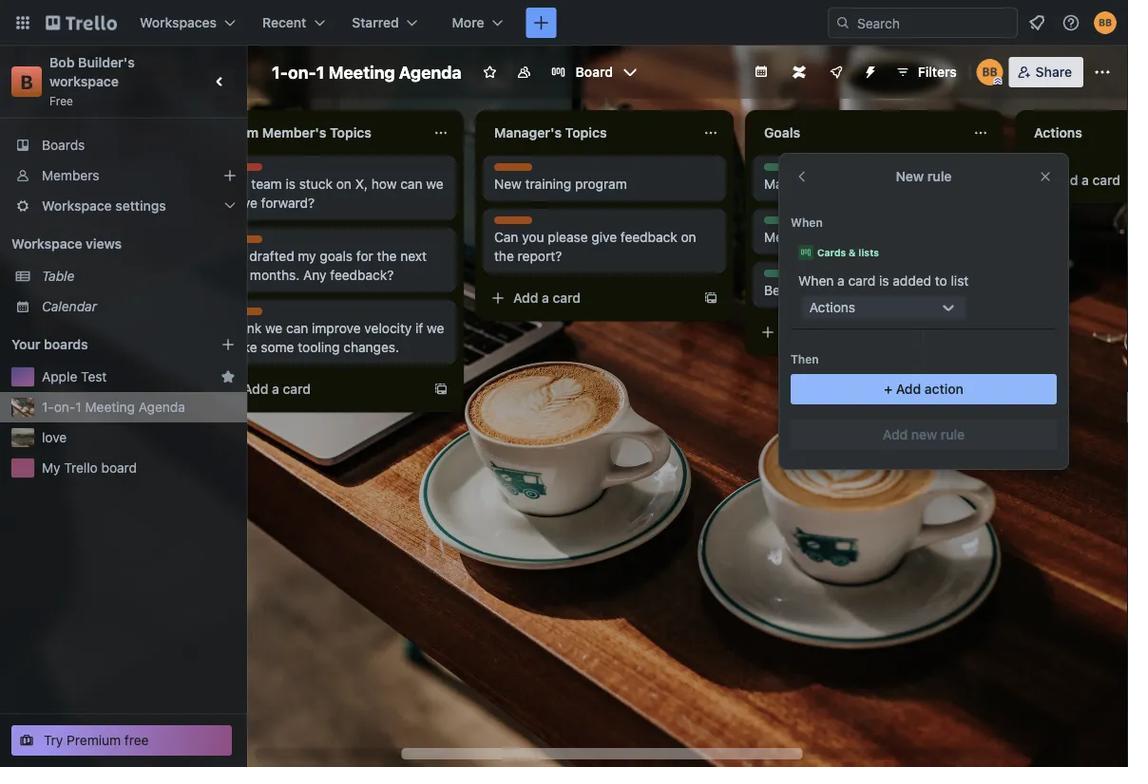Task type: describe. For each thing, give the bounding box(es) containing it.
workspace for workspace settings
[[42, 198, 112, 214]]

+
[[884, 382, 892, 397]]

starred icon image
[[220, 370, 236, 385]]

the team is stuck on x, how can we move forward? link
[[224, 175, 445, 213]]

try premium free button
[[11, 726, 232, 756]]

builder's
[[78, 55, 135, 70]]

b link
[[11, 67, 42, 97]]

1-on-1 meeting agenda link
[[42, 398, 236, 417]]

show menu image
[[1093, 63, 1112, 82]]

the inside discuss can you please give feedback on the report?
[[494, 249, 514, 264]]

i've drafted my goals for the next few months. any feedback?
[[224, 249, 427, 283]]

1-on-1 meeting agenda inside the board name text field
[[272, 62, 462, 82]]

filters
[[918, 64, 957, 80]]

some
[[261, 340, 294, 355]]

this member is an admin of this board. image
[[994, 77, 1002, 86]]

forward?
[[261, 195, 315, 211]]

card down the some
[[283, 382, 311, 397]]

open information menu image
[[1061, 13, 1080, 32]]

a left "blog"
[[837, 273, 845, 289]]

workspace for workspace views
[[11, 236, 82, 252]]

&
[[849, 247, 856, 258]]

star or unstar board image
[[482, 65, 498, 80]]

b
[[20, 70, 33, 93]]

add new rule
[[883, 427, 965, 443]]

more button
[[441, 8, 515, 38]]

new inside discuss new training program
[[494, 176, 522, 192]]

when for when
[[791, 216, 823, 229]]

0 horizontal spatial 1
[[75, 400, 81, 415]]

practice
[[795, 283, 845, 298]]

create board or workspace image
[[532, 13, 551, 32]]

next
[[400, 249, 427, 264]]

goal manage time chaos
[[764, 164, 884, 192]]

think
[[231, 321, 262, 336]]

test
[[81, 369, 107, 385]]

card down report?
[[553, 290, 581, 306]]

then
[[791, 353, 819, 366]]

we inside 'the team is stuck on x, how can we move forward?'
[[426, 176, 443, 192]]

board button
[[543, 57, 645, 87]]

developer
[[862, 229, 923, 245]]

love link
[[42, 429, 236, 448]]

added
[[893, 273, 931, 289]]

confluence icon image
[[792, 66, 806, 79]]

best
[[764, 283, 792, 298]]

create from template… image
[[973, 325, 988, 340]]

i think we can improve velocity if we make some tooling changes. link
[[224, 319, 445, 357]]

workspace views
[[11, 236, 122, 252]]

changes.
[[343, 340, 399, 355]]

tooling
[[298, 340, 340, 355]]

please
[[548, 229, 588, 245]]

give
[[591, 229, 617, 245]]

team
[[224, 125, 259, 141]]

table
[[42, 268, 75, 284]]

workspaces
[[140, 15, 217, 30]]

starred button
[[340, 8, 429, 38]]

Actions text field
[[1023, 118, 1128, 148]]

Board name text field
[[262, 57, 471, 87]]

new
[[911, 427, 937, 443]]

improve
[[312, 321, 361, 336]]

for
[[356, 249, 373, 264]]

Team Member's Topics text field
[[213, 118, 422, 148]]

share button
[[1009, 57, 1083, 87]]

color: green, title: "goal" element for best
[[764, 270, 802, 284]]

views
[[86, 236, 122, 252]]

x,
[[355, 176, 368, 192]]

can inside i think we can improve velocity if we make some tooling changes.
[[286, 321, 308, 336]]

manager's topics
[[494, 125, 607, 141]]

color: orange, title: "discuss" element for can
[[494, 217, 537, 231]]

members
[[42, 168, 99, 183]]

a down the some
[[272, 382, 279, 397]]

Search field
[[851, 9, 1017, 37]]

1 horizontal spatial new
[[896, 169, 924, 184]]

0 horizontal spatial 1-
[[42, 400, 54, 415]]

1 inside the board name text field
[[316, 62, 324, 82]]

topics inside 'text field'
[[330, 125, 371, 141]]

workspaces button
[[128, 8, 247, 38]]

new training program link
[[494, 175, 715, 194]]

can inside 'the team is stuck on x, how can we move forward?'
[[400, 176, 422, 192]]

manage
[[764, 176, 813, 192]]

discuss for can
[[494, 218, 537, 231]]

add right +
[[896, 382, 921, 397]]

free
[[124, 733, 149, 749]]

topics inside text field
[[565, 125, 607, 141]]

calendar link
[[42, 297, 236, 316]]

my
[[42, 460, 60, 476]]

add up then
[[783, 325, 808, 340]]

when for when a card is added to list
[[798, 273, 834, 289]]

apple test
[[42, 369, 107, 385]]

boards
[[44, 337, 88, 353]]

add new rule button
[[791, 420, 1057, 450]]

discuss for new
[[494, 164, 537, 178]]

add a card button for developer
[[753, 317, 966, 348]]

switch to… image
[[13, 13, 32, 32]]

i think we can improve velocity if we make some tooling changes.
[[224, 321, 444, 355]]

goal mentor another developer
[[764, 218, 923, 245]]

apple test link
[[42, 368, 213, 387]]

meeting inside the board name text field
[[328, 62, 395, 82]]

can
[[494, 229, 518, 245]]

stuck
[[299, 176, 333, 192]]

filters button
[[889, 57, 962, 87]]

member's
[[262, 125, 326, 141]]

team
[[251, 176, 282, 192]]

bob
[[49, 55, 75, 70]]

i've
[[224, 249, 246, 264]]

1 vertical spatial actions
[[809, 300, 855, 316]]

premium
[[67, 733, 121, 749]]

manage time chaos link
[[764, 175, 985, 194]]

feedback?
[[330, 268, 394, 283]]

free
[[49, 94, 73, 107]]

on- inside the board name text field
[[288, 62, 316, 82]]

goal best practice blog
[[764, 271, 876, 298]]

try premium free
[[44, 733, 149, 749]]

Goals text field
[[753, 118, 962, 148]]

new rule
[[896, 169, 952, 184]]

how
[[371, 176, 397, 192]]

members link
[[0, 161, 247, 191]]

recent button
[[251, 8, 337, 38]]

automation image
[[855, 57, 882, 84]]

board
[[576, 64, 613, 80]]

blog
[[849, 283, 876, 298]]

2 vertical spatial add a card
[[243, 382, 311, 397]]

on inside 'the team is stuck on x, how can we move forward?'
[[336, 176, 352, 192]]

the
[[224, 176, 248, 192]]

love
[[42, 430, 67, 446]]



Task type: locate. For each thing, give the bounding box(es) containing it.
agenda inside the "1-on-1 meeting agenda" link
[[138, 400, 185, 415]]

1 vertical spatial is
[[879, 273, 889, 289]]

create from template… image for can you please give feedback on the report?
[[703, 291, 718, 306]]

is
[[286, 176, 296, 192], [879, 273, 889, 289]]

color: green, title: "goal" element down mentor
[[764, 270, 802, 284]]

agenda up love link
[[138, 400, 185, 415]]

meeting down test
[[85, 400, 135, 415]]

2 color: orange, title: "discuss" element from the top
[[494, 217, 537, 231]]

workspace
[[49, 74, 119, 89]]

1 vertical spatial 1-on-1 meeting agenda
[[42, 400, 185, 415]]

topics up discuss new training program
[[565, 125, 607, 141]]

3 goal from the top
[[764, 271, 789, 284]]

1 topics from the left
[[330, 125, 371, 141]]

card down the practice
[[823, 325, 851, 340]]

color: green, title: "goal" element for manage
[[764, 163, 802, 178]]

add right "starred icon"
[[243, 382, 268, 397]]

0 horizontal spatial 1-on-1 meeting agenda
[[42, 400, 185, 415]]

time
[[817, 176, 843, 192]]

2 vertical spatial color: green, title: "goal" element
[[764, 270, 802, 284]]

is right "blog"
[[879, 273, 889, 289]]

on left x,
[[336, 176, 352, 192]]

chaos
[[847, 176, 884, 192]]

is inside 'the team is stuck on x, how can we move forward?'
[[286, 176, 296, 192]]

0 horizontal spatial new
[[494, 176, 522, 192]]

0 vertical spatial actions
[[1034, 125, 1082, 141]]

+ add action
[[884, 382, 963, 397]]

2 topics from the left
[[565, 125, 607, 141]]

mentor another developer link
[[764, 228, 985, 247]]

i've drafted my goals for the next few months. any feedback? link
[[224, 247, 445, 285]]

0 vertical spatial color: orange, title: "discuss" element
[[494, 163, 537, 178]]

list
[[951, 273, 969, 289]]

1 vertical spatial rule
[[941, 427, 965, 443]]

2 vertical spatial goal
[[764, 271, 789, 284]]

1 vertical spatial color: green, title: "goal" element
[[764, 217, 802, 231]]

1 horizontal spatial create from template… image
[[703, 291, 718, 306]]

a up then
[[812, 325, 819, 340]]

1-on-1 meeting agenda down starred
[[272, 62, 462, 82]]

actions down the practice
[[809, 300, 855, 316]]

create from template… image for i've drafted my goals for the next few months. any feedback?
[[433, 382, 449, 397]]

the inside i've drafted my goals for the next few months. any feedback?
[[377, 249, 397, 264]]

1 vertical spatial discuss
[[494, 218, 537, 231]]

new left 'training'
[[494, 176, 522, 192]]

3 color: green, title: "goal" element from the top
[[764, 270, 802, 284]]

goal down mentor
[[764, 271, 789, 284]]

add a card button down "blog"
[[753, 317, 966, 348]]

goal
[[764, 164, 789, 178], [764, 218, 789, 231], [764, 271, 789, 284]]

actions inside "text field"
[[1034, 125, 1082, 141]]

0 vertical spatial on-
[[288, 62, 316, 82]]

1 vertical spatial agenda
[[138, 400, 185, 415]]

color: green, title: "goal" element
[[764, 163, 802, 178], [764, 217, 802, 231], [764, 270, 802, 284]]

0 horizontal spatial can
[[286, 321, 308, 336]]

0 vertical spatial 1
[[316, 62, 324, 82]]

agenda inside the board name text field
[[399, 62, 462, 82]]

1 down recent popup button
[[316, 62, 324, 82]]

color: orange, title: "discuss" element down manager's
[[494, 163, 537, 178]]

workspace settings
[[42, 198, 166, 214]]

trello
[[64, 460, 98, 476]]

when up mentor
[[791, 216, 823, 229]]

bob builder (bobbuilder40) image
[[1094, 11, 1117, 34]]

1 horizontal spatial add a card
[[513, 290, 581, 306]]

0 horizontal spatial meeting
[[85, 400, 135, 415]]

1 goal from the top
[[764, 164, 789, 178]]

topics up x,
[[330, 125, 371, 141]]

1 vertical spatial add a card button
[[753, 317, 966, 348]]

another
[[811, 229, 859, 245]]

a down report?
[[542, 290, 549, 306]]

bob builder's workspace link
[[49, 55, 138, 89]]

goals
[[764, 125, 800, 141]]

add a card button for please
[[483, 283, 696, 314]]

1 horizontal spatial is
[[879, 273, 889, 289]]

color: orange, title: "discuss" element for new
[[494, 163, 537, 178]]

1- up love
[[42, 400, 54, 415]]

0 vertical spatial add a card
[[513, 290, 581, 306]]

new
[[896, 169, 924, 184], [494, 176, 522, 192]]

0 horizontal spatial on-
[[54, 400, 75, 415]]

2 discuss from the top
[[494, 218, 537, 231]]

1
[[316, 62, 324, 82], [75, 400, 81, 415]]

on inside discuss can you please give feedback on the report?
[[681, 229, 696, 245]]

2 horizontal spatial add a card button
[[753, 317, 966, 348]]

add board image
[[220, 337, 236, 353]]

0 horizontal spatial create from template… image
[[433, 382, 449, 397]]

feedback
[[620, 229, 677, 245]]

best practice blog link
[[764, 281, 985, 300]]

we
[[426, 176, 443, 192], [265, 321, 282, 336], [427, 321, 444, 336]]

1 vertical spatial workspace
[[11, 236, 82, 252]]

discuss up report?
[[494, 218, 537, 231]]

1-on-1 meeting agenda down apple test link
[[42, 400, 185, 415]]

few
[[224, 268, 246, 283]]

report?
[[518, 249, 562, 264]]

0 horizontal spatial agenda
[[138, 400, 185, 415]]

meeting down starred
[[328, 62, 395, 82]]

color: green, title: "goal" element down manage
[[764, 217, 802, 231]]

the right for
[[377, 249, 397, 264]]

0 vertical spatial discuss
[[494, 164, 537, 178]]

1 horizontal spatial the
[[494, 249, 514, 264]]

actions down share
[[1034, 125, 1082, 141]]

velocity
[[364, 321, 412, 336]]

create from template… image
[[703, 291, 718, 306], [433, 382, 449, 397]]

0 vertical spatial 1-
[[272, 62, 288, 82]]

you
[[522, 229, 544, 245]]

1 horizontal spatial agenda
[[399, 62, 462, 82]]

1 color: green, title: "goal" element from the top
[[764, 163, 802, 178]]

search image
[[835, 15, 851, 30]]

more
[[452, 15, 484, 30]]

0 vertical spatial can
[[400, 176, 422, 192]]

1 vertical spatial goal
[[764, 218, 789, 231]]

1 horizontal spatial actions
[[1034, 125, 1082, 141]]

your boards with 4 items element
[[11, 334, 192, 356]]

0 vertical spatial is
[[286, 176, 296, 192]]

workspace navigation collapse icon image
[[207, 68, 234, 95]]

boards
[[42, 137, 85, 153]]

action
[[925, 382, 963, 397]]

board
[[101, 460, 137, 476]]

2 the from the left
[[494, 249, 514, 264]]

recent
[[262, 15, 306, 30]]

calendar
[[42, 299, 97, 315]]

0 horizontal spatial actions
[[809, 300, 855, 316]]

on
[[336, 176, 352, 192], [681, 229, 696, 245]]

on- inside the "1-on-1 meeting agenda" link
[[54, 400, 75, 415]]

goal for mentor
[[764, 218, 789, 231]]

0 vertical spatial goal
[[764, 164, 789, 178]]

1 vertical spatial 1
[[75, 400, 81, 415]]

when down cards
[[798, 273, 834, 289]]

2 color: green, title: "goal" element from the top
[[764, 217, 802, 231]]

my
[[298, 249, 316, 264]]

1 horizontal spatial 1-on-1 meeting agenda
[[272, 62, 462, 82]]

on-
[[288, 62, 316, 82], [54, 400, 75, 415]]

1 horizontal spatial can
[[400, 176, 422, 192]]

1 horizontal spatial 1-
[[272, 62, 288, 82]]

card
[[848, 273, 875, 289], [553, 290, 581, 306], [823, 325, 851, 340], [283, 382, 311, 397]]

add a card up then
[[783, 325, 851, 340]]

apple
[[42, 369, 77, 385]]

on- down recent popup button
[[288, 62, 316, 82]]

1 horizontal spatial topics
[[565, 125, 607, 141]]

workspace visible image
[[517, 65, 532, 80]]

1 horizontal spatial meeting
[[328, 62, 395, 82]]

1 vertical spatial create from template… image
[[433, 382, 449, 397]]

add down report?
[[513, 290, 538, 306]]

lists
[[858, 247, 879, 258]]

1-on-1 meeting agenda
[[272, 62, 462, 82], [42, 400, 185, 415]]

new right chaos
[[896, 169, 924, 184]]

workspace inside popup button
[[42, 198, 112, 214]]

agenda left star or unstar board image
[[399, 62, 462, 82]]

team member's topics
[[224, 125, 371, 141]]

add a card button down can you please give feedback on the report? link on the top of page
[[483, 283, 696, 314]]

goal down manage
[[764, 218, 789, 231]]

your
[[11, 337, 40, 353]]

1 vertical spatial when
[[798, 273, 834, 289]]

share
[[1036, 64, 1072, 80]]

0 horizontal spatial topics
[[330, 125, 371, 141]]

my trello board
[[42, 460, 137, 476]]

goal for best
[[764, 271, 789, 284]]

we up the some
[[265, 321, 282, 336]]

1 vertical spatial can
[[286, 321, 308, 336]]

months.
[[250, 268, 300, 283]]

rule inside button
[[941, 427, 965, 443]]

0 vertical spatial on
[[336, 176, 352, 192]]

is up "forward?"
[[286, 176, 296, 192]]

discuss inside discuss can you please give feedback on the report?
[[494, 218, 537, 231]]

Manager's Topics text field
[[483, 118, 692, 148]]

goal inside goal best practice blog
[[764, 271, 789, 284]]

1 discuss from the top
[[494, 164, 537, 178]]

1 horizontal spatial add a card button
[[483, 283, 696, 314]]

1 vertical spatial add a card
[[783, 325, 851, 340]]

1 vertical spatial color: orange, title: "discuss" element
[[494, 217, 537, 231]]

1 vertical spatial on
[[681, 229, 696, 245]]

training
[[525, 176, 571, 192]]

workspace settings button
[[0, 191, 247, 221]]

starred
[[352, 15, 399, 30]]

can right how at left top
[[400, 176, 422, 192]]

bob builder's workspace free
[[49, 55, 138, 107]]

actions
[[1034, 125, 1082, 141], [809, 300, 855, 316]]

add a card button
[[483, 283, 696, 314], [753, 317, 966, 348], [213, 374, 426, 405]]

0 notifications image
[[1025, 11, 1048, 34]]

0 vertical spatial meeting
[[328, 62, 395, 82]]

the down can
[[494, 249, 514, 264]]

add left new
[[883, 427, 908, 443]]

your boards
[[11, 337, 88, 353]]

1 down apple test
[[75, 400, 81, 415]]

rule right chaos
[[927, 169, 952, 184]]

add a card button down "tooling"
[[213, 374, 426, 405]]

0 vertical spatial create from template… image
[[703, 291, 718, 306]]

add inside button
[[883, 427, 908, 443]]

discuss inside discuss new training program
[[494, 164, 537, 178]]

rule
[[927, 169, 952, 184], [941, 427, 965, 443]]

add a card down the some
[[243, 382, 311, 397]]

1 vertical spatial meeting
[[85, 400, 135, 415]]

1 horizontal spatial on
[[681, 229, 696, 245]]

1-
[[272, 62, 288, 82], [42, 400, 54, 415]]

0 vertical spatial rule
[[927, 169, 952, 184]]

0 horizontal spatial add a card
[[243, 382, 311, 397]]

on- down apple
[[54, 400, 75, 415]]

can you please give feedback on the report? link
[[494, 228, 715, 266]]

i
[[224, 321, 228, 336]]

0 vertical spatial workspace
[[42, 198, 112, 214]]

add
[[513, 290, 538, 306], [783, 325, 808, 340], [243, 382, 268, 397], [896, 382, 921, 397], [883, 427, 908, 443]]

add a card for you
[[513, 290, 581, 306]]

2 horizontal spatial add a card
[[783, 325, 851, 340]]

drafted
[[249, 249, 294, 264]]

1 vertical spatial 1-
[[42, 400, 54, 415]]

1 vertical spatial on-
[[54, 400, 75, 415]]

power ups image
[[828, 65, 844, 80]]

make
[[224, 340, 257, 355]]

primary element
[[0, 0, 1128, 46]]

goal inside goal manage time chaos
[[764, 164, 789, 178]]

goal down goals
[[764, 164, 789, 178]]

calendar power-up image
[[753, 64, 769, 79]]

back to home image
[[46, 8, 117, 38]]

0 horizontal spatial is
[[286, 176, 296, 192]]

workspace
[[42, 198, 112, 214], [11, 236, 82, 252]]

discuss
[[494, 164, 537, 178], [494, 218, 537, 231]]

2 goal from the top
[[764, 218, 789, 231]]

0 vertical spatial color: green, title: "goal" element
[[764, 163, 802, 178]]

workspace down the members
[[42, 198, 112, 214]]

goal for manage
[[764, 164, 789, 178]]

add a card down report?
[[513, 290, 581, 306]]

program
[[575, 176, 627, 192]]

if
[[415, 321, 423, 336]]

on right feedback
[[681, 229, 696, 245]]

1- inside the board name text field
[[272, 62, 288, 82]]

color: green, title: "goal" element down goals
[[764, 163, 802, 178]]

we right how at left top
[[426, 176, 443, 192]]

0 horizontal spatial the
[[377, 249, 397, 264]]

color: orange, title: "discuss" element up report?
[[494, 217, 537, 231]]

add a card for another
[[783, 325, 851, 340]]

0 vertical spatial 1-on-1 meeting agenda
[[272, 62, 462, 82]]

workspace up table
[[11, 236, 82, 252]]

card down lists
[[848, 273, 875, 289]]

2 vertical spatial add a card button
[[213, 374, 426, 405]]

can up the some
[[286, 321, 308, 336]]

1 horizontal spatial on-
[[288, 62, 316, 82]]

goal inside goal mentor another developer
[[764, 218, 789, 231]]

1 horizontal spatial 1
[[316, 62, 324, 82]]

0 vertical spatial add a card button
[[483, 283, 696, 314]]

color: orange, title: "discuss" element
[[494, 163, 537, 178], [494, 217, 537, 231]]

bob builder (bobbuilder40) image
[[977, 59, 1003, 86]]

1 color: orange, title: "discuss" element from the top
[[494, 163, 537, 178]]

color: green, title: "goal" element for mentor
[[764, 217, 802, 231]]

discuss can you please give feedback on the report?
[[494, 218, 696, 264]]

0 vertical spatial agenda
[[399, 62, 462, 82]]

1- down 'recent'
[[272, 62, 288, 82]]

settings
[[115, 198, 166, 214]]

1 the from the left
[[377, 249, 397, 264]]

0 horizontal spatial add a card button
[[213, 374, 426, 405]]

0 vertical spatial when
[[791, 216, 823, 229]]

0 horizontal spatial on
[[336, 176, 352, 192]]

we right if
[[427, 321, 444, 336]]

rule right new
[[941, 427, 965, 443]]

discuss down manager's
[[494, 164, 537, 178]]



Task type: vqa. For each thing, say whether or not it's contained in the screenshot.
Filters
yes



